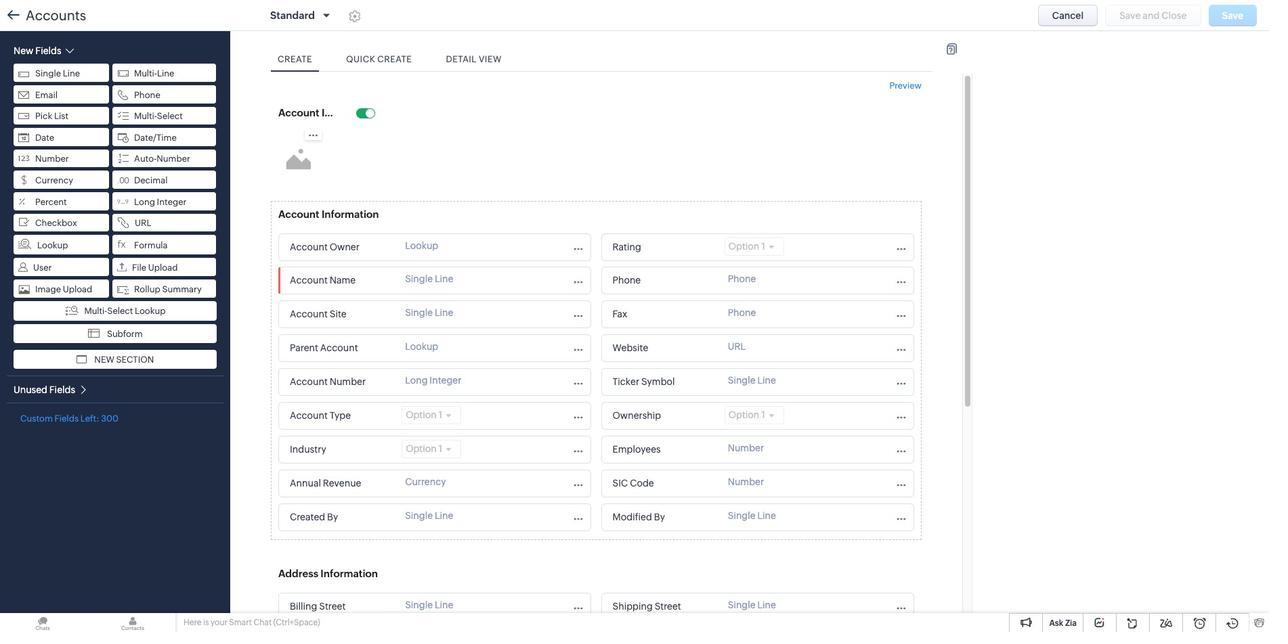 Task type: describe. For each thing, give the bounding box(es) containing it.
currency
[[35, 175, 73, 185]]

percent
[[35, 197, 67, 207]]

upload for image upload
[[63, 284, 92, 294]]

preview
[[890, 81, 922, 91]]

chat
[[254, 618, 272, 628]]

single
[[35, 68, 61, 79]]

line for single line
[[63, 68, 80, 79]]

pick list
[[35, 111, 68, 121]]

pick
[[35, 111, 52, 121]]

detail view link
[[439, 47, 509, 71]]

fields for custom
[[55, 414, 79, 424]]

zia
[[1065, 619, 1077, 628]]

single line
[[35, 68, 80, 79]]

url
[[135, 218, 151, 228]]

file upload
[[132, 263, 178, 273]]

upload for file upload
[[148, 263, 178, 273]]

left:
[[80, 414, 99, 424]]

accounts
[[26, 7, 86, 23]]

your
[[211, 618, 228, 628]]

contacts image
[[90, 614, 175, 633]]

is
[[203, 618, 209, 628]]

multi- for multi-select lookup
[[84, 306, 107, 316]]

subform
[[107, 329, 143, 339]]

1 number from the left
[[35, 154, 69, 164]]

long integer
[[134, 197, 186, 207]]

date
[[35, 133, 54, 143]]

user
[[33, 263, 52, 273]]

list
[[54, 111, 68, 121]]

decimal
[[134, 175, 168, 185]]

unused fields link
[[14, 384, 88, 396]]

multi-line
[[134, 68, 174, 79]]

create inside quick create link
[[377, 54, 412, 64]]

rollup summary
[[134, 284, 202, 294]]

select for multi-select
[[157, 111, 183, 121]]

custom
[[20, 414, 53, 424]]

create inside create link
[[278, 54, 312, 64]]



Task type: locate. For each thing, give the bounding box(es) containing it.
create
[[278, 54, 312, 64], [377, 54, 412, 64]]

2 number from the left
[[157, 154, 190, 164]]

0 horizontal spatial create
[[278, 54, 312, 64]]

0 vertical spatial fields
[[49, 385, 75, 396]]

1 horizontal spatial select
[[157, 111, 183, 121]]

image
[[35, 284, 61, 294]]

select
[[157, 111, 183, 121], [107, 306, 133, 316]]

0 vertical spatial lookup
[[37, 240, 68, 250]]

None text field
[[275, 104, 343, 122], [608, 238, 718, 257], [608, 272, 718, 290], [608, 305, 718, 324], [608, 373, 718, 391], [286, 407, 395, 425], [286, 441, 395, 459], [608, 441, 718, 459], [608, 475, 718, 493], [286, 509, 395, 527], [286, 598, 395, 616], [608, 598, 718, 616], [275, 104, 343, 122], [608, 238, 718, 257], [608, 272, 718, 290], [608, 305, 718, 324], [608, 373, 718, 391], [286, 407, 395, 425], [286, 441, 395, 459], [608, 441, 718, 459], [608, 475, 718, 493], [286, 509, 395, 527], [286, 598, 395, 616], [608, 598, 718, 616]]

fields left left:
[[55, 414, 79, 424]]

detail
[[446, 54, 477, 64]]

0 vertical spatial upload
[[148, 263, 178, 273]]

1 vertical spatial multi-
[[134, 111, 157, 121]]

1 vertical spatial upload
[[63, 284, 92, 294]]

upload
[[148, 263, 178, 273], [63, 284, 92, 294]]

auto-
[[134, 154, 157, 164]]

unused
[[14, 385, 47, 396]]

multi- for multi-line
[[134, 68, 157, 79]]

line
[[63, 68, 80, 79], [157, 68, 174, 79]]

lookup down rollup
[[135, 306, 166, 316]]

0 vertical spatial select
[[157, 111, 183, 121]]

2 vertical spatial multi-
[[84, 306, 107, 316]]

multi- up phone
[[134, 68, 157, 79]]

section
[[116, 355, 154, 365]]

multi- for multi-select
[[134, 111, 157, 121]]

300
[[101, 414, 118, 424]]

0 horizontal spatial select
[[107, 306, 133, 316]]

quick create link
[[339, 47, 419, 71]]

detail view
[[446, 54, 502, 64]]

email
[[35, 90, 58, 100]]

phone
[[134, 90, 160, 100]]

chats image
[[0, 614, 85, 633]]

1 vertical spatial fields
[[55, 414, 79, 424]]

None text field
[[275, 205, 410, 223], [286, 238, 395, 257], [286, 272, 395, 290], [286, 305, 395, 324], [286, 339, 395, 358], [608, 339, 718, 358], [286, 373, 395, 391], [608, 407, 718, 425], [286, 475, 395, 493], [608, 509, 718, 527], [275, 565, 410, 583], [275, 205, 410, 223], [286, 238, 395, 257], [286, 272, 395, 290], [286, 305, 395, 324], [286, 339, 395, 358], [608, 339, 718, 358], [286, 373, 395, 391], [608, 407, 718, 425], [286, 475, 395, 493], [608, 509, 718, 527], [275, 565, 410, 583]]

auto-number
[[134, 154, 190, 164]]

checkbox
[[35, 218, 77, 228]]

number
[[35, 154, 69, 164], [157, 154, 190, 164]]

1 vertical spatial select
[[107, 306, 133, 316]]

2 line from the left
[[157, 68, 174, 79]]

formula
[[134, 240, 168, 250]]

view
[[479, 54, 502, 64]]

rollup
[[134, 284, 160, 294]]

integer
[[157, 197, 186, 207]]

0 horizontal spatial line
[[63, 68, 80, 79]]

create link
[[271, 47, 319, 71]]

standard
[[270, 9, 315, 21]]

new section
[[94, 355, 154, 365]]

line up phone
[[157, 68, 174, 79]]

quick
[[346, 54, 375, 64]]

here
[[184, 618, 201, 628]]

number down date/time
[[157, 154, 190, 164]]

here is your smart chat (ctrl+space)
[[184, 618, 320, 628]]

custom fields left: 300
[[20, 414, 118, 424]]

multi-select lookup
[[84, 306, 166, 316]]

2 create from the left
[[377, 54, 412, 64]]

select up date/time
[[157, 111, 183, 121]]

select up subform
[[107, 306, 133, 316]]

fields for unused
[[49, 385, 75, 396]]

create down "standard"
[[278, 54, 312, 64]]

1 vertical spatial lookup
[[135, 306, 166, 316]]

1 horizontal spatial create
[[377, 54, 412, 64]]

summary
[[162, 284, 202, 294]]

smart
[[229, 618, 252, 628]]

unused fields
[[14, 385, 75, 396]]

line for multi-line
[[157, 68, 174, 79]]

(ctrl+space)
[[273, 618, 320, 628]]

multi-select
[[134, 111, 183, 121]]

number up currency
[[35, 154, 69, 164]]

fields up custom fields left: 300
[[49, 385, 75, 396]]

create right quick
[[377, 54, 412, 64]]

1 create from the left
[[278, 54, 312, 64]]

line right the 'single'
[[63, 68, 80, 79]]

lookup down checkbox
[[37, 240, 68, 250]]

0 horizontal spatial number
[[35, 154, 69, 164]]

new
[[94, 355, 114, 365]]

ask
[[1049, 619, 1063, 628]]

1 horizontal spatial upload
[[148, 263, 178, 273]]

upload right image
[[63, 284, 92, 294]]

None button
[[1038, 5, 1098, 26]]

0 vertical spatial multi-
[[134, 68, 157, 79]]

upload up rollup summary at the left of page
[[148, 263, 178, 273]]

multi- up subform
[[84, 306, 107, 316]]

select for multi-select lookup
[[107, 306, 133, 316]]

file
[[132, 263, 146, 273]]

image upload
[[35, 284, 92, 294]]

1 horizontal spatial number
[[157, 154, 190, 164]]

multi- down phone
[[134, 111, 157, 121]]

1 horizontal spatial lookup
[[135, 306, 166, 316]]

0 horizontal spatial upload
[[63, 284, 92, 294]]

1 line from the left
[[63, 68, 80, 79]]

quick create
[[346, 54, 412, 64]]

1 horizontal spatial line
[[157, 68, 174, 79]]

ask zia
[[1049, 619, 1077, 628]]

fields
[[49, 385, 75, 396], [55, 414, 79, 424]]

date/time
[[134, 133, 177, 143]]

lookup
[[37, 240, 68, 250], [135, 306, 166, 316]]

multi-
[[134, 68, 157, 79], [134, 111, 157, 121], [84, 306, 107, 316]]

0 horizontal spatial lookup
[[37, 240, 68, 250]]

long
[[134, 197, 155, 207]]



Task type: vqa. For each thing, say whether or not it's contained in the screenshot.
"Books"
no



